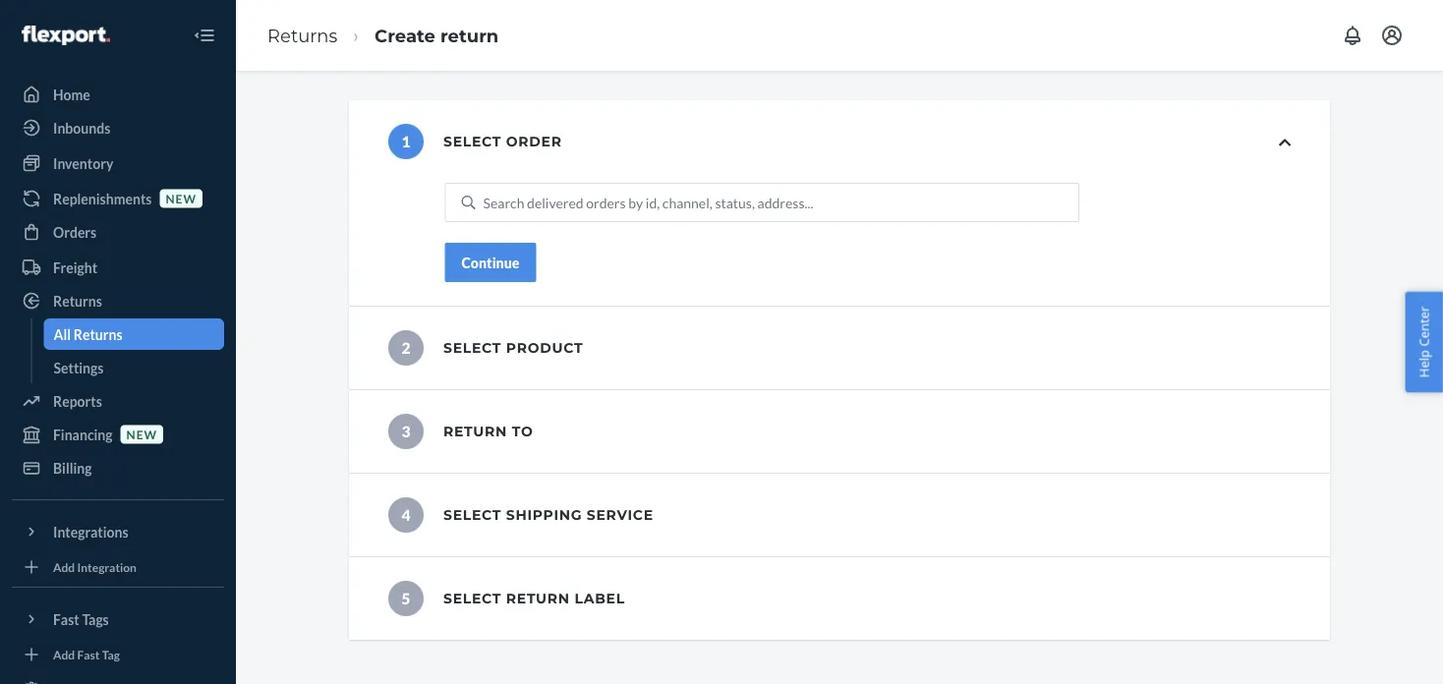 Task type: vqa. For each thing, say whether or not it's contained in the screenshot.
the Service Level
no



Task type: locate. For each thing, give the bounding box(es) containing it.
0 vertical spatial add
[[53, 560, 75, 574]]

select right 5
[[443, 590, 502, 607]]

label
[[575, 590, 625, 607]]

integrations button
[[12, 516, 224, 548]]

new up orders link
[[166, 191, 197, 205]]

0 vertical spatial returns link
[[267, 24, 338, 46]]

select right 2
[[443, 340, 502, 356]]

returns link
[[267, 24, 338, 46], [12, 285, 224, 317]]

return left label
[[506, 590, 570, 607]]

add down the fast tags
[[53, 647, 75, 662]]

1 vertical spatial returns link
[[12, 285, 224, 317]]

5
[[402, 589, 411, 608]]

1 horizontal spatial new
[[166, 191, 197, 205]]

fast left tag at the bottom left of the page
[[77, 647, 100, 662]]

id,
[[646, 194, 660, 211]]

0 horizontal spatial new
[[126, 427, 157, 441]]

select up search image
[[443, 133, 502, 150]]

1 add from the top
[[53, 560, 75, 574]]

order
[[506, 133, 562, 150]]

new
[[166, 191, 197, 205], [126, 427, 157, 441]]

orders link
[[12, 216, 224, 248]]

add left integration
[[53, 560, 75, 574]]

new down reports link
[[126, 427, 157, 441]]

new for financing
[[126, 427, 157, 441]]

return inside "breadcrumbs" navigation
[[441, 24, 499, 46]]

2 vertical spatial returns
[[73, 326, 122, 343]]

chevron up image
[[1279, 136, 1291, 149]]

1 vertical spatial fast
[[77, 647, 100, 662]]

reports
[[53, 393, 102, 410]]

2 add from the top
[[53, 647, 75, 662]]

inventory
[[53, 155, 113, 172]]

0 vertical spatial new
[[166, 191, 197, 205]]

select return label
[[443, 590, 625, 607]]

1
[[402, 132, 411, 151]]

fast inside dropdown button
[[53, 611, 79, 628]]

select order
[[443, 133, 562, 150]]

channel,
[[663, 194, 713, 211]]

3
[[402, 422, 411, 441]]

fast
[[53, 611, 79, 628], [77, 647, 100, 662]]

new for replenishments
[[166, 191, 197, 205]]

fast left tags
[[53, 611, 79, 628]]

1 vertical spatial new
[[126, 427, 157, 441]]

returns link down freight link
[[12, 285, 224, 317]]

fast tags
[[53, 611, 109, 628]]

returns link right close navigation 'icon'
[[267, 24, 338, 46]]

return
[[441, 24, 499, 46], [506, 590, 570, 607]]

freight link
[[12, 252, 224, 283]]

1 vertical spatial returns
[[53, 293, 102, 309]]

select right 4
[[443, 507, 502, 524]]

help center button
[[1406, 292, 1444, 393]]

add inside 'link'
[[53, 647, 75, 662]]

settings
[[54, 359, 104, 376]]

search delivered orders by id, channel, status, address...
[[483, 194, 814, 211]]

select shipping service
[[443, 507, 654, 524]]

replenishments
[[53, 190, 152, 207]]

to
[[512, 423, 533, 440]]

close navigation image
[[193, 24, 216, 47]]

2 select from the top
[[443, 340, 502, 356]]

returns
[[267, 24, 338, 46], [53, 293, 102, 309], [73, 326, 122, 343]]

0 vertical spatial return
[[441, 24, 499, 46]]

delivered
[[527, 194, 584, 211]]

inbounds
[[53, 119, 110, 136]]

orders
[[586, 194, 626, 211]]

select
[[443, 133, 502, 150], [443, 340, 502, 356], [443, 507, 502, 524], [443, 590, 502, 607]]

add
[[53, 560, 75, 574], [53, 647, 75, 662]]

all returns link
[[44, 319, 224, 350]]

help
[[1415, 350, 1433, 378]]

1 horizontal spatial returns link
[[267, 24, 338, 46]]

return right create
[[441, 24, 499, 46]]

0 vertical spatial fast
[[53, 611, 79, 628]]

returns down freight
[[53, 293, 102, 309]]

1 horizontal spatial return
[[506, 590, 570, 607]]

4
[[402, 506, 411, 524]]

returns right all
[[73, 326, 122, 343]]

0 horizontal spatial returns link
[[12, 285, 224, 317]]

1 vertical spatial add
[[53, 647, 75, 662]]

home link
[[12, 79, 224, 110]]

integrations
[[53, 524, 128, 540]]

all
[[54, 326, 71, 343]]

flexport logo image
[[22, 26, 110, 45]]

1 vertical spatial return
[[506, 590, 570, 607]]

returns right close navigation 'icon'
[[267, 24, 338, 46]]

1 select from the top
[[443, 133, 502, 150]]

create
[[375, 24, 436, 46]]

3 select from the top
[[443, 507, 502, 524]]

4 select from the top
[[443, 590, 502, 607]]

select for 2
[[443, 340, 502, 356]]

2
[[402, 339, 411, 357]]

0 horizontal spatial return
[[441, 24, 499, 46]]

0 vertical spatial returns
[[267, 24, 338, 46]]



Task type: describe. For each thing, give the bounding box(es) containing it.
tags
[[82, 611, 109, 628]]

reports link
[[12, 385, 224, 417]]

help center
[[1415, 306, 1433, 378]]

select for 4
[[443, 507, 502, 524]]

shipping
[[506, 507, 582, 524]]

add fast tag
[[53, 647, 120, 662]]

fast tags button
[[12, 604, 224, 635]]

return to
[[443, 423, 533, 440]]

center
[[1415, 306, 1433, 347]]

select product
[[443, 340, 583, 356]]

inventory link
[[12, 147, 224, 179]]

by
[[629, 194, 643, 211]]

open notifications image
[[1341, 24, 1365, 47]]

service
[[587, 507, 654, 524]]

integration
[[77, 560, 137, 574]]

billing link
[[12, 452, 224, 484]]

create return link
[[375, 24, 499, 46]]

open account menu image
[[1381, 24, 1404, 47]]

add fast tag link
[[12, 643, 224, 667]]

search image
[[462, 196, 476, 209]]

returns inside "breadcrumbs" navigation
[[267, 24, 338, 46]]

add for add fast tag
[[53, 647, 75, 662]]

returns link inside "breadcrumbs" navigation
[[267, 24, 338, 46]]

orders
[[53, 224, 97, 240]]

address...
[[758, 194, 814, 211]]

search
[[483, 194, 525, 211]]

status,
[[715, 194, 755, 211]]

add integration
[[53, 560, 137, 574]]

continue
[[462, 254, 520, 271]]

breadcrumbs navigation
[[252, 7, 515, 64]]

settings link
[[44, 352, 224, 383]]

billing
[[53, 460, 92, 476]]

product
[[506, 340, 583, 356]]

return for create
[[441, 24, 499, 46]]

inbounds link
[[12, 112, 224, 144]]

select for 1
[[443, 133, 502, 150]]

return for select
[[506, 590, 570, 607]]

tag
[[102, 647, 120, 662]]

financing
[[53, 426, 113, 443]]

select for 5
[[443, 590, 502, 607]]

create return
[[375, 24, 499, 46]]

add for add integration
[[53, 560, 75, 574]]

continue button
[[445, 243, 536, 282]]

home
[[53, 86, 90, 103]]

all returns
[[54, 326, 122, 343]]

add integration link
[[12, 556, 224, 579]]

freight
[[53, 259, 97, 276]]

fast inside 'link'
[[77, 647, 100, 662]]

return
[[443, 423, 507, 440]]



